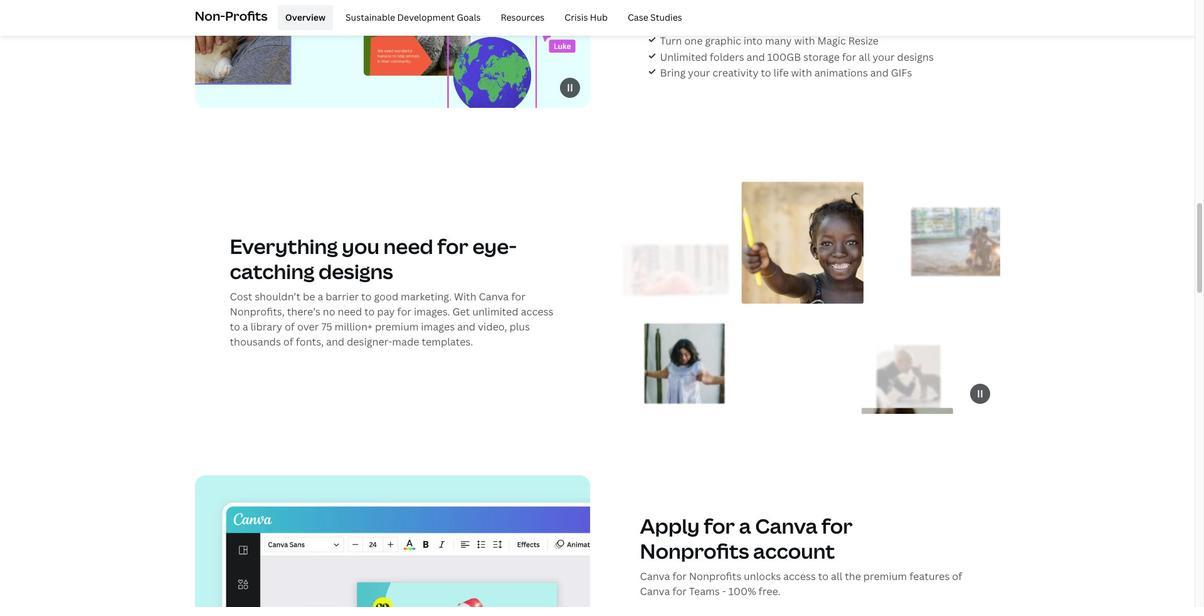 Task type: locate. For each thing, give the bounding box(es) containing it.
a up thousands
[[243, 320, 248, 334]]

with right life
[[792, 66, 812, 80]]

1 vertical spatial designs
[[319, 258, 393, 285]]

designer-
[[347, 335, 392, 349]]

0 vertical spatial designs
[[898, 50, 934, 64]]

need right you
[[384, 233, 433, 260]]

nonprofits
[[640, 538, 749, 565], [689, 570, 742, 584]]

crisis
[[565, 11, 588, 23]]

to left the
[[819, 570, 829, 584]]

access down account
[[784, 570, 816, 584]]

brand
[[842, 2, 870, 16]]

get
[[453, 305, 470, 318]]

designs up gifs on the top right
[[898, 50, 934, 64]]

menu bar
[[273, 5, 690, 30]]

for left eye-
[[437, 233, 469, 260]]

1 vertical spatial your
[[688, 66, 710, 80]]

premium right the
[[864, 570, 907, 584]]

logos
[[660, 18, 686, 32]]

access inside everything you need for eye- catching designs cost shouldn't be a barrier to good marketing. with canva for nonprofits, there's no need to pay for images. get unlimited access to a library of over 75 million+ premium images and video, plus thousands of fonts, and designer-made templates.
[[521, 305, 554, 318]]

fonts,
[[296, 335, 324, 349]]

unlimited
[[473, 305, 519, 318]]

1 horizontal spatial designs
[[898, 50, 934, 64]]

need
[[384, 233, 433, 260], [338, 305, 362, 318]]

1 vertical spatial of
[[283, 335, 294, 349]]

0 horizontal spatial access
[[521, 305, 554, 318]]

and left gifs on the top right
[[871, 66, 889, 80]]

1 vertical spatial a
[[243, 320, 248, 334]]

thousands
[[230, 335, 281, 349]]

your down unlimited in the right top of the page
[[688, 66, 710, 80]]

a right be
[[318, 290, 323, 303]]

for up animations
[[842, 50, 857, 64]]

access inside apply for a canva for nonprofits account canva for nonprofits unlocks access to all the premium features of canva for teams - 100% free.
[[784, 570, 816, 584]]

professional
[[686, 2, 746, 16]]

1 vertical spatial premium
[[864, 570, 907, 584]]

1 vertical spatial need
[[338, 305, 362, 318]]

overview
[[285, 11, 326, 23]]

premium inside everything you need for eye- catching designs cost shouldn't be a barrier to good marketing. with canva for nonprofits, there's no need to pay for images. get unlimited access to a library of over 75 million+ premium images and video, plus thousands of fonts, and designer-made templates.
[[375, 320, 419, 334]]

2 vertical spatial with
[[792, 66, 812, 80]]

turn
[[660, 34, 682, 48]]

case studies link
[[620, 5, 690, 30]]

a up unlocks
[[739, 513, 751, 540]]

all down resize at top right
[[859, 50, 871, 64]]

plus
[[510, 320, 530, 334]]

crisis hub link
[[557, 5, 615, 30]]

of left over
[[285, 320, 295, 334]]

designs
[[898, 50, 934, 64], [319, 258, 393, 285]]

designs up barrier
[[319, 258, 393, 285]]

many
[[765, 34, 792, 48]]

your up gifs on the top right
[[873, 50, 895, 64]]

access
[[521, 305, 554, 318], [784, 570, 816, 584]]

1 vertical spatial nonprofits
[[689, 570, 742, 584]]

2 horizontal spatial a
[[739, 513, 751, 540]]

access up the plus
[[521, 305, 554, 318]]

0 horizontal spatial all
[[831, 570, 843, 584]]

resources
[[501, 11, 545, 23]]

1 vertical spatial access
[[784, 570, 816, 584]]

100%
[[729, 585, 756, 599]]

0 vertical spatial your
[[873, 50, 895, 64]]

sustainable development goals
[[346, 11, 481, 23]]

need up million+
[[338, 305, 362, 318]]

0 vertical spatial premium
[[375, 320, 419, 334]]

0 vertical spatial need
[[384, 233, 433, 260]]

unlocks
[[744, 570, 781, 584]]

look professional with set and forget brand colors, fonts and logos turn one graphic into many with magic resize unlimited folders and 100gb storage for all your designs bring your creativity to life with animations and gifs
[[660, 2, 954, 80]]

of
[[285, 320, 295, 334], [283, 335, 294, 349], [953, 570, 963, 584]]

canva up unlimited on the bottom
[[479, 290, 509, 303]]

for left 'teams' at the right of page
[[673, 585, 687, 599]]

and right fonts
[[936, 2, 954, 16]]

a
[[318, 290, 323, 303], [243, 320, 248, 334], [739, 513, 751, 540]]

sustainable development goals link
[[338, 5, 488, 30]]

of left fonts,
[[283, 335, 294, 349]]

and down into
[[747, 50, 765, 64]]

to
[[761, 66, 772, 80], [361, 290, 372, 303], [365, 305, 375, 318], [230, 320, 240, 334], [819, 570, 829, 584]]

video,
[[478, 320, 507, 334]]

barrier
[[326, 290, 359, 303]]

teams
[[689, 585, 720, 599]]

1 horizontal spatial need
[[384, 233, 433, 260]]

menu bar containing overview
[[273, 5, 690, 30]]

colors,
[[873, 2, 906, 16]]

shouldn't
[[255, 290, 301, 303]]

canva
[[479, 290, 509, 303], [755, 513, 818, 540], [640, 570, 670, 584], [640, 585, 670, 599]]

1 horizontal spatial premium
[[864, 570, 907, 584]]

set
[[771, 2, 786, 16]]

premium inside apply for a canva for nonprofits account canva for nonprofits unlocks access to all the premium features of canva for teams - 100% free.
[[864, 570, 907, 584]]

overview link
[[278, 5, 333, 30]]

forget
[[810, 2, 839, 16]]

2 vertical spatial a
[[739, 513, 751, 540]]

of inside apply for a canva for nonprofits account canva for nonprofits unlocks access to all the premium features of canva for teams - 100% free.
[[953, 570, 963, 584]]

resources link
[[493, 5, 552, 30]]

library
[[251, 320, 282, 334]]

nonprofits,
[[230, 305, 285, 318]]

0 vertical spatial all
[[859, 50, 871, 64]]

non-profits
[[195, 7, 268, 24]]

with left set at right top
[[748, 2, 769, 16]]

nonprofits up 'teams' at the right of page
[[640, 538, 749, 565]]

premium
[[375, 320, 419, 334], [864, 570, 907, 584]]

all left the
[[831, 570, 843, 584]]

templates.
[[422, 335, 473, 349]]

all
[[859, 50, 871, 64], [831, 570, 843, 584]]

for right apply
[[704, 513, 735, 540]]

images
[[421, 320, 455, 334]]

account
[[754, 538, 835, 565]]

1 horizontal spatial a
[[318, 290, 323, 303]]

2 vertical spatial of
[[953, 570, 963, 584]]

0 horizontal spatial premium
[[375, 320, 419, 334]]

creativity
[[713, 66, 759, 80]]

cost
[[230, 290, 252, 303]]

for
[[842, 50, 857, 64], [437, 233, 469, 260], [511, 290, 526, 303], [397, 305, 412, 318], [704, 513, 735, 540], [822, 513, 853, 540], [673, 570, 687, 584], [673, 585, 687, 599]]

1 horizontal spatial all
[[859, 50, 871, 64]]

your
[[873, 50, 895, 64], [688, 66, 710, 80]]

to left pay
[[365, 305, 375, 318]]

for right pay
[[397, 305, 412, 318]]

nonprofits up -
[[689, 570, 742, 584]]

0 horizontal spatial designs
[[319, 258, 393, 285]]

with up storage
[[795, 34, 815, 48]]

and
[[789, 2, 807, 16], [936, 2, 954, 16], [747, 50, 765, 64], [871, 66, 889, 80], [457, 320, 476, 334], [326, 335, 345, 349]]

of right features
[[953, 570, 963, 584]]

premium up made
[[375, 320, 419, 334]]

0 vertical spatial of
[[285, 320, 295, 334]]

good
[[374, 290, 399, 303]]

0 horizontal spatial need
[[338, 305, 362, 318]]

1 vertical spatial all
[[831, 570, 843, 584]]

non-
[[195, 7, 225, 24]]

for up the
[[822, 513, 853, 540]]

1 horizontal spatial access
[[784, 570, 816, 584]]

with
[[748, 2, 769, 16], [795, 34, 815, 48], [792, 66, 812, 80]]

1 horizontal spatial your
[[873, 50, 895, 64]]

to left life
[[761, 66, 772, 80]]

into
[[744, 34, 763, 48]]

0 vertical spatial access
[[521, 305, 554, 318]]

over
[[297, 320, 319, 334]]

0 vertical spatial a
[[318, 290, 323, 303]]



Task type: describe. For each thing, give the bounding box(es) containing it.
for up unlimited on the bottom
[[511, 290, 526, 303]]

0 vertical spatial with
[[748, 2, 769, 16]]

storage
[[804, 50, 840, 64]]

0 horizontal spatial a
[[243, 320, 248, 334]]

apply for a canva for nonprofits account canva for nonprofits unlocks access to all the premium features of canva for teams - 100% free.
[[640, 513, 963, 599]]

75
[[321, 320, 332, 334]]

for down apply
[[673, 570, 687, 584]]

there's
[[287, 305, 321, 318]]

unlimited
[[660, 50, 708, 64]]

resize
[[849, 34, 879, 48]]

made
[[392, 335, 419, 349]]

graphic
[[705, 34, 742, 48]]

million+
[[335, 320, 373, 334]]

to inside apply for a canva for nonprofits account canva for nonprofits unlocks access to all the premium features of canva for teams - 100% free.
[[819, 570, 829, 584]]

one
[[685, 34, 703, 48]]

a inside apply for a canva for nonprofits account canva for nonprofits unlocks access to all the premium features of canva for teams - 100% free.
[[739, 513, 751, 540]]

0 horizontal spatial your
[[688, 66, 710, 80]]

with
[[454, 290, 477, 303]]

catching
[[230, 258, 315, 285]]

crisis hub
[[565, 11, 608, 23]]

canva inside everything you need for eye- catching designs cost shouldn't be a barrier to good marketing. with canva for nonprofits, there's no need to pay for images. get unlimited access to a library of over 75 million+ premium images and video, plus thousands of fonts, and designer-made templates.
[[479, 290, 509, 303]]

case
[[628, 11, 649, 23]]

1 vertical spatial with
[[795, 34, 815, 48]]

hub
[[590, 11, 608, 23]]

studies
[[651, 11, 682, 23]]

the
[[845, 570, 861, 584]]

to inside look professional with set and forget brand colors, fonts and logos turn one graphic into many with magic resize unlimited folders and 100gb storage for all your designs bring your creativity to life with animations and gifs
[[761, 66, 772, 80]]

marketing.
[[401, 290, 452, 303]]

all inside apply for a canva for nonprofits account canva for nonprofits unlocks access to all the premium features of canva for teams - 100% free.
[[831, 570, 843, 584]]

for inside look professional with set and forget brand colors, fonts and logos turn one graphic into many with magic resize unlimited folders and 100gb storage for all your designs bring your creativity to life with animations and gifs
[[842, 50, 857, 64]]

free.
[[759, 585, 781, 599]]

and right set at right top
[[789, 2, 807, 16]]

apply
[[640, 513, 700, 540]]

canva left 'teams' at the right of page
[[640, 585, 670, 599]]

look
[[660, 2, 683, 16]]

sustainable
[[346, 11, 395, 23]]

you
[[342, 233, 380, 260]]

magic
[[818, 34, 846, 48]]

be
[[303, 290, 315, 303]]

and down get
[[457, 320, 476, 334]]

all inside look professional with set and forget brand colors, fonts and logos turn one graphic into many with magic resize unlimited folders and 100gb storage for all your designs bring your creativity to life with animations and gifs
[[859, 50, 871, 64]]

folders
[[710, 50, 745, 64]]

images.
[[414, 305, 450, 318]]

goals
[[457, 11, 481, 23]]

0 vertical spatial nonprofits
[[640, 538, 749, 565]]

and down 75
[[326, 335, 345, 349]]

features
[[910, 570, 950, 584]]

canva up unlocks
[[755, 513, 818, 540]]

profits
[[225, 7, 268, 24]]

to left good
[[361, 290, 372, 303]]

everything
[[230, 233, 338, 260]]

bring
[[660, 66, 686, 80]]

gifs
[[891, 66, 912, 80]]

life
[[774, 66, 789, 80]]

100gb
[[768, 50, 801, 64]]

canva down apply
[[640, 570, 670, 584]]

to up thousands
[[230, 320, 240, 334]]

everything you need for eye- catching designs cost shouldn't be a barrier to good marketing. with canva for nonprofits, there's no need to pay for images. get unlimited access to a library of over 75 million+ premium images and video, plus thousands of fonts, and designer-made templates.
[[230, 233, 554, 349]]

development
[[397, 11, 455, 23]]

pay
[[377, 305, 395, 318]]

case studies
[[628, 11, 682, 23]]

-
[[723, 585, 726, 599]]

fonts
[[908, 2, 933, 16]]

no
[[323, 305, 335, 318]]

designs inside everything you need for eye- catching designs cost shouldn't be a barrier to good marketing. with canva for nonprofits, there's no need to pay for images. get unlimited access to a library of over 75 million+ premium images and video, plus thousands of fonts, and designer-made templates.
[[319, 258, 393, 285]]

animations
[[815, 66, 868, 80]]

eye-
[[473, 233, 517, 260]]

designs inside look professional with set and forget brand colors, fonts and logos turn one graphic into many with magic resize unlimited folders and 100gb storage for all your designs bring your creativity to life with animations and gifs
[[898, 50, 934, 64]]



Task type: vqa. For each thing, say whether or not it's contained in the screenshot.
Posts to the middle
no



